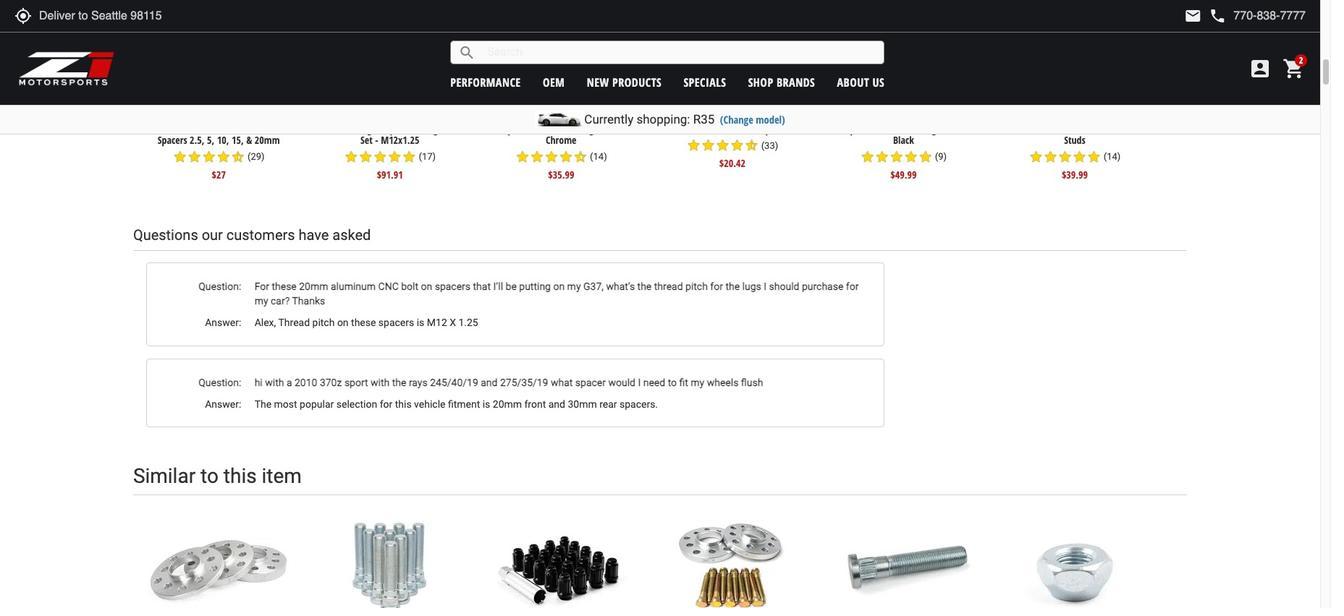 Task type: locate. For each thing, give the bounding box(es) containing it.
2 nut from the left
[[597, 122, 611, 136]]

1 horizontal spatial closed
[[878, 122, 903, 136]]

z1 down about
[[835, 122, 844, 136]]

0 horizontal spatial end
[[407, 122, 422, 136]]

wheel inside 10mm or 20mm extended wheel studs star star star star star (14) $39.99
[[1115, 122, 1140, 136]]

spacer
[[576, 377, 606, 389]]

nut
[[441, 122, 456, 136], [597, 122, 611, 136], [939, 122, 954, 136]]

0 horizontal spatial z1
[[492, 122, 501, 136]]

end inside the z1 splined closed end lug nut kit - chrome star star star star star_half (14) $35.99
[[563, 122, 578, 136]]

about us link
[[837, 74, 885, 90]]

spacers
[[158, 133, 187, 147]]

0 horizontal spatial wheel
[[262, 122, 286, 136]]

0 horizontal spatial my
[[255, 296, 268, 307]]

nut for z1 splined closed end lug nut kit - black star star star star star (9) $49.99
[[939, 122, 954, 136]]

with left a
[[265, 377, 284, 389]]

0 vertical spatial this
[[395, 399, 412, 410]]

account_box
[[1249, 57, 1272, 80]]

cnc left aluminum
[[151, 122, 167, 136]]

0 horizontal spatial spacers
[[379, 317, 414, 329]]

0 horizontal spatial kit
[[614, 122, 625, 136]]

pitch down thanks
[[312, 317, 335, 329]]

- left the open
[[375, 133, 378, 147]]

1 z1 from the left
[[492, 122, 501, 136]]

(14)
[[590, 151, 607, 162], [1104, 151, 1121, 162]]

$39.99
[[1062, 168, 1088, 181]]

m12x1.25
[[381, 133, 420, 147]]

star_half down chrome at the top left
[[573, 150, 588, 164]]

these down aluminum
[[351, 317, 376, 329]]

lug right 'black'
[[923, 122, 937, 136]]

&
[[246, 133, 252, 147]]

lug for z1 splined closed end lug nut kit - chrome star star star star star_half (14) $35.99
[[580, 122, 594, 136]]

for right selection
[[380, 399, 393, 410]]

10mm or 20mm extended wheel studs star star star star star (14) $39.99
[[1010, 122, 1140, 181]]

rear
[[600, 399, 617, 410]]

rays
[[409, 377, 428, 389]]

these
[[272, 281, 297, 293], [351, 317, 376, 329]]

2 end from the left
[[563, 122, 578, 136]]

1 horizontal spatial kit
[[956, 122, 967, 136]]

nismo inside nismo forged open end lug nut set - m12x1.25 star star star star star (17) $91.91
[[325, 122, 352, 136]]

1 horizontal spatial is
[[483, 399, 490, 410]]

thanks
[[292, 296, 325, 307]]

cnc
[[151, 122, 167, 136], [378, 281, 399, 293]]

lug inside nismo forged open end lug nut set - m12x1.25 star star star star star (17) $91.91
[[424, 122, 438, 136]]

0 vertical spatial cnc
[[151, 122, 167, 136]]

0 vertical spatial and
[[481, 377, 498, 389]]

lugs
[[743, 281, 762, 293]]

0 vertical spatial my
[[567, 281, 581, 293]]

1 horizontal spatial and
[[549, 399, 565, 410]]

0 vertical spatial i
[[764, 281, 767, 293]]

is left m12
[[417, 317, 425, 329]]

selection
[[337, 399, 377, 410]]

0 horizontal spatial (14)
[[590, 151, 607, 162]]

0 horizontal spatial cnc
[[151, 122, 167, 136]]

z1 down "performance"
[[492, 122, 501, 136]]

lug inside the z1 splined closed end lug nut kit - chrome star star star star star_half (14) $35.99
[[580, 122, 594, 136]]

aluminum
[[169, 122, 211, 136]]

1 (14) from the left
[[590, 151, 607, 162]]

0 horizontal spatial the
[[392, 377, 407, 389]]

1 horizontal spatial spacers
[[435, 281, 471, 293]]

20mm right &
[[255, 133, 280, 147]]

forged
[[355, 122, 382, 136]]

1 horizontal spatial cnc
[[378, 281, 399, 293]]

0 horizontal spatial nut
[[441, 122, 456, 136]]

my_location
[[14, 7, 32, 25]]

my left g37,
[[567, 281, 581, 293]]

lug for z1 splined closed end lug nut kit - black star star star star star (9) $49.99
[[923, 122, 937, 136]]

fitment
[[448, 399, 480, 410]]

20mm right or
[[1049, 122, 1074, 136]]

the left rays
[[392, 377, 407, 389]]

phone link
[[1209, 7, 1306, 25]]

2 horizontal spatial nut
[[939, 122, 954, 136]]

2 closed from the left
[[878, 122, 903, 136]]

0 horizontal spatial with
[[265, 377, 284, 389]]

(29)
[[248, 151, 265, 162]]

studs
[[1065, 133, 1086, 147]]

x
[[450, 317, 456, 329]]

spacers down bolt
[[379, 317, 414, 329]]

aluminum
[[331, 281, 376, 293]]

shop brands link
[[748, 74, 815, 90]]

nut right the m12x1.25
[[441, 122, 456, 136]]

1 horizontal spatial the
[[638, 281, 652, 293]]

5,
[[207, 133, 215, 147]]

nismo
[[325, 122, 352, 136], [680, 122, 707, 136]]

mail link
[[1185, 7, 1202, 25]]

1 splined from the left
[[504, 122, 533, 136]]

with right sport
[[371, 377, 390, 389]]

2 nismo from the left
[[680, 122, 707, 136]]

closed for star_half
[[535, 122, 561, 136]]

1 horizontal spatial splined
[[846, 122, 875, 136]]

end inside nismo forged open end lug nut set - m12x1.25 star star star star star (17) $91.91
[[407, 122, 422, 136]]

0 vertical spatial is
[[417, 317, 425, 329]]

- inside the z1 splined closed end lug nut kit - chrome star star star star star_half (14) $35.99
[[627, 122, 630, 136]]

spacers left that
[[435, 281, 471, 293]]

1 closed from the left
[[535, 122, 561, 136]]

splined left chrome at the top left
[[504, 122, 533, 136]]

lug
[[424, 122, 438, 136], [580, 122, 594, 136], [923, 122, 937, 136]]

wheels
[[707, 377, 739, 389]]

0 horizontal spatial star_half
[[231, 150, 245, 164]]

1 wheel from the left
[[262, 122, 286, 136]]

to right similar at left
[[201, 465, 219, 488]]

end
[[407, 122, 422, 136], [563, 122, 578, 136], [906, 122, 920, 136]]

us
[[873, 74, 885, 90]]

20mm up thanks
[[299, 281, 328, 293]]

and right "245/40/19"
[[481, 377, 498, 389]]

the left lugs
[[726, 281, 740, 293]]

what
[[551, 377, 573, 389]]

1 horizontal spatial z1
[[835, 122, 844, 136]]

cnc left bolt
[[378, 281, 399, 293]]

z1 inside the z1 splined closed end lug nut kit - chrome star star star star star_half (14) $35.99
[[492, 122, 501, 136]]

(change model) link
[[720, 113, 785, 127]]

front
[[525, 399, 546, 410]]

1 horizontal spatial pitch
[[686, 281, 708, 293]]

set inside nismo valve stem cap set star star star star star_half (33) $20.42
[[773, 122, 785, 136]]

1 kit from the left
[[614, 122, 625, 136]]

these up car?
[[272, 281, 297, 293]]

2 vertical spatial my
[[691, 377, 705, 389]]

2 horizontal spatial -
[[970, 122, 973, 136]]

the right what's
[[638, 281, 652, 293]]

2 horizontal spatial star_half
[[745, 138, 759, 153]]

hi with a 2010 370z sport with the rays 245/40/19 and 275/35/19 what spacer would i need to fit my wheels flush
[[255, 377, 763, 389]]

1 horizontal spatial nismo
[[680, 122, 707, 136]]

search
[[459, 44, 476, 61]]

z1 splined closed end lug nut kit - black star star star star star (9) $49.99
[[835, 122, 973, 181]]

0 horizontal spatial closed
[[535, 122, 561, 136]]

2 horizontal spatial for
[[846, 281, 859, 293]]

this
[[395, 399, 412, 410], [224, 465, 257, 488]]

the
[[255, 399, 272, 410]]

2 (14) from the left
[[1104, 151, 1121, 162]]

star_half left (33)
[[745, 138, 759, 153]]

1 horizontal spatial set
[[773, 122, 785, 136]]

i right lugs
[[764, 281, 767, 293]]

(14) down "extended"
[[1104, 151, 1121, 162]]

- left 10mm
[[970, 122, 973, 136]]

2 kit from the left
[[956, 122, 967, 136]]

1 horizontal spatial nut
[[597, 122, 611, 136]]

pitch right thread
[[686, 281, 708, 293]]

nismo inside nismo valve stem cap set star star star star star_half (33) $20.42
[[680, 122, 707, 136]]

0 vertical spatial to
[[668, 377, 677, 389]]

(14) down currently at the top left of page
[[590, 151, 607, 162]]

0 horizontal spatial i
[[638, 377, 641, 389]]

0 vertical spatial pitch
[[686, 281, 708, 293]]

2 z1 from the left
[[835, 122, 844, 136]]

i
[[764, 281, 767, 293], [638, 377, 641, 389]]

set left the open
[[361, 133, 373, 147]]

275/35/19
[[500, 377, 548, 389]]

thread
[[654, 281, 683, 293]]

m12
[[427, 317, 447, 329]]

- inside z1 splined closed end lug nut kit - black star star star star star (9) $49.99
[[970, 122, 973, 136]]

this down rays
[[395, 399, 412, 410]]

1 horizontal spatial with
[[371, 377, 390, 389]]

1 vertical spatial pitch
[[312, 317, 335, 329]]

(change
[[720, 113, 754, 127]]

splined left 'black'
[[846, 122, 875, 136]]

- inside nismo forged open end lug nut set - m12x1.25 star star star star star (17) $91.91
[[375, 133, 378, 147]]

about
[[837, 74, 870, 90]]

20mm inside 10mm or 20mm extended wheel studs star star star star star (14) $39.99
[[1049, 122, 1074, 136]]

splined inside z1 splined closed end lug nut kit - black star star star star star (9) $49.99
[[846, 122, 875, 136]]

1 nismo from the left
[[325, 122, 352, 136]]

0 vertical spatial spacers
[[435, 281, 471, 293]]

closed inside z1 splined closed end lug nut kit - black star star star star star (9) $49.99
[[878, 122, 903, 136]]

wheel for &
[[262, 122, 286, 136]]

this left item
[[224, 465, 257, 488]]

set right cap on the top right
[[773, 122, 785, 136]]

the most popular selection for this vehicle fitment is 20mm front and 30mm rear spacers.
[[255, 399, 658, 410]]

i left need
[[638, 377, 641, 389]]

shopping_cart
[[1283, 57, 1306, 80]]

lug inside z1 splined closed end lug nut kit - black star star star star star (9) $49.99
[[923, 122, 937, 136]]

2 wheel from the left
[[1115, 122, 1140, 136]]

have
[[299, 226, 329, 244]]

purchase
[[802, 281, 844, 293]]

3 end from the left
[[906, 122, 920, 136]]

2 splined from the left
[[846, 122, 875, 136]]

star_half down 15,
[[231, 150, 245, 164]]

1 vertical spatial this
[[224, 465, 257, 488]]

(14) inside 10mm or 20mm extended wheel studs star star star star star (14) $39.99
[[1104, 151, 1121, 162]]

1 vertical spatial spacers
[[379, 317, 414, 329]]

specials
[[684, 74, 727, 90]]

on right bolt
[[421, 281, 432, 293]]

phone
[[1209, 7, 1227, 25]]

0 horizontal spatial and
[[481, 377, 498, 389]]

-
[[627, 122, 630, 136], [970, 122, 973, 136], [375, 133, 378, 147]]

1 vertical spatial and
[[549, 399, 565, 410]]

1 end from the left
[[407, 122, 422, 136]]

stem
[[734, 122, 754, 136]]

kit inside z1 splined closed end lug nut kit - black star star star star star (9) $49.99
[[956, 122, 967, 136]]

spacers inside for these 20mm aluminum cnc bolt on spacers that i'll be putting on my g37, what's the thread pitch for the lugs i should purchase for my car? thanks
[[435, 281, 471, 293]]

0 horizontal spatial to
[[201, 465, 219, 488]]

2.5,
[[190, 133, 205, 147]]

model)
[[756, 113, 785, 127]]

1 horizontal spatial i
[[764, 281, 767, 293]]

kit inside the z1 splined closed end lug nut kit - chrome star star star star star_half (14) $35.99
[[614, 122, 625, 136]]

(14) inside the z1 splined closed end lug nut kit - chrome star star star star star_half (14) $35.99
[[590, 151, 607, 162]]

is right fitment
[[483, 399, 490, 410]]

for right purchase at the top right of page
[[846, 281, 859, 293]]

nut inside nismo forged open end lug nut set - m12x1.25 star star star star star (17) $91.91
[[441, 122, 456, 136]]

oem
[[543, 74, 565, 90]]

1 horizontal spatial -
[[627, 122, 630, 136]]

1 horizontal spatial star_half
[[573, 150, 588, 164]]

lug right chrome at the top left
[[580, 122, 594, 136]]

3 nut from the left
[[939, 122, 954, 136]]

1 lug from the left
[[424, 122, 438, 136]]

20mm inside cnc aluminum hub centric wheel spacers 2.5, 5, 10, 15, & 20mm star star star star star_half (29) $27
[[255, 133, 280, 147]]

my down for
[[255, 296, 268, 307]]

- for z1 splined closed end lug nut kit - black star star star star star (9) $49.99
[[970, 122, 973, 136]]

1 horizontal spatial to
[[668, 377, 677, 389]]

splined for star_half
[[504, 122, 533, 136]]

shop
[[748, 74, 774, 90]]

with
[[265, 377, 284, 389], [371, 377, 390, 389]]

1 horizontal spatial end
[[563, 122, 578, 136]]

my right fit
[[691, 377, 705, 389]]

star_half
[[745, 138, 759, 153], [231, 150, 245, 164], [573, 150, 588, 164]]

end inside z1 splined closed end lug nut kit - black star star star star star (9) $49.99
[[906, 122, 920, 136]]

wheel right &
[[262, 122, 286, 136]]

wheel
[[262, 122, 286, 136], [1115, 122, 1140, 136]]

1 nut from the left
[[441, 122, 456, 136]]

nut up (9)
[[939, 122, 954, 136]]

nut inside z1 splined closed end lug nut kit - black star star star star star (9) $49.99
[[939, 122, 954, 136]]

on down aluminum
[[337, 317, 349, 329]]

wheel inside cnc aluminum hub centric wheel spacers 2.5, 5, 10, 15, & 20mm star star star star star_half (29) $27
[[262, 122, 286, 136]]

0 horizontal spatial these
[[272, 281, 297, 293]]

nismo left valve
[[680, 122, 707, 136]]

hub
[[213, 122, 229, 136]]

2010
[[295, 377, 317, 389]]

spacers
[[435, 281, 471, 293], [379, 317, 414, 329]]

nismo left forged
[[325, 122, 352, 136]]

0 horizontal spatial this
[[224, 465, 257, 488]]

closed inside the z1 splined closed end lug nut kit - chrome star star star star star_half (14) $35.99
[[535, 122, 561, 136]]

0 horizontal spatial pitch
[[312, 317, 335, 329]]

splined inside the z1 splined closed end lug nut kit - chrome star star star star star_half (14) $35.99
[[504, 122, 533, 136]]

shop brands
[[748, 74, 815, 90]]

1 horizontal spatial my
[[567, 281, 581, 293]]

end for z1 splined closed end lug nut kit - chrome star star star star star_half (14) $35.99
[[563, 122, 578, 136]]

1 horizontal spatial on
[[421, 281, 432, 293]]

bolt
[[401, 281, 419, 293]]

nismo for star
[[680, 122, 707, 136]]

1 horizontal spatial (14)
[[1104, 151, 1121, 162]]

for left lugs
[[711, 281, 723, 293]]

z1 inside z1 splined closed end lug nut kit - black star star star star star (9) $49.99
[[835, 122, 844, 136]]

- left 'shopping:'
[[627, 122, 630, 136]]

our
[[202, 226, 223, 244]]

hi
[[255, 377, 263, 389]]

that
[[473, 281, 491, 293]]

closed down oem link in the left of the page
[[535, 122, 561, 136]]

1 horizontal spatial wheel
[[1115, 122, 1140, 136]]

putting
[[519, 281, 551, 293]]

1 vertical spatial i
[[638, 377, 641, 389]]

closed up $49.99
[[878, 122, 903, 136]]

kit right 'black'
[[956, 122, 967, 136]]

r35
[[693, 112, 715, 127]]

0 horizontal spatial nismo
[[325, 122, 352, 136]]

245/40/19
[[430, 377, 478, 389]]

nut for nismo forged open end lug nut set - m12x1.25 star star star star star (17) $91.91
[[441, 122, 456, 136]]

1 vertical spatial these
[[351, 317, 376, 329]]

2 horizontal spatial end
[[906, 122, 920, 136]]

end up $49.99
[[906, 122, 920, 136]]

0 horizontal spatial -
[[375, 133, 378, 147]]

nut right chrome at the top left
[[597, 122, 611, 136]]

kit left 'shopping:'
[[614, 122, 625, 136]]

and
[[481, 377, 498, 389], [549, 399, 565, 410]]

0 vertical spatial these
[[272, 281, 297, 293]]

0 horizontal spatial lug
[[424, 122, 438, 136]]

z1 for star_half
[[492, 122, 501, 136]]

wheel right "extended"
[[1115, 122, 1140, 136]]

3 lug from the left
[[923, 122, 937, 136]]

end right the open
[[407, 122, 422, 136]]

to left fit
[[668, 377, 677, 389]]

0 horizontal spatial set
[[361, 133, 373, 147]]

lug up (17)
[[424, 122, 438, 136]]

0 horizontal spatial splined
[[504, 122, 533, 136]]

2 horizontal spatial lug
[[923, 122, 937, 136]]

nut inside the z1 splined closed end lug nut kit - chrome star star star star star_half (14) $35.99
[[597, 122, 611, 136]]

and right front
[[549, 399, 565, 410]]

2 horizontal spatial my
[[691, 377, 705, 389]]

these inside for these 20mm aluminum cnc bolt on spacers that i'll be putting on my g37, what's the thread pitch for the lugs i should purchase for my car? thanks
[[272, 281, 297, 293]]

1 vertical spatial cnc
[[378, 281, 399, 293]]

2 lug from the left
[[580, 122, 594, 136]]

on right putting
[[554, 281, 565, 293]]

Search search field
[[476, 41, 884, 64]]

end left currently at the top left of page
[[563, 122, 578, 136]]

1 horizontal spatial lug
[[580, 122, 594, 136]]



Task type: describe. For each thing, give the bounding box(es) containing it.
similar to this item
[[133, 465, 302, 488]]

brands
[[777, 74, 815, 90]]

cap
[[756, 122, 771, 136]]

what's
[[606, 281, 635, 293]]

specials link
[[684, 74, 727, 90]]

currently shopping: r35 (change model)
[[585, 112, 785, 127]]

should
[[769, 281, 800, 293]]

$35.99
[[548, 168, 574, 181]]

alex,  thread pitch on these spacers is m12 x 1.25
[[255, 317, 478, 329]]

10,
[[217, 133, 229, 147]]

valve
[[710, 122, 731, 136]]

for these 20mm aluminum cnc bolt on spacers that i'll be putting on my g37, what's the thread pitch for the lugs i should purchase for my car? thanks
[[255, 281, 859, 307]]

1 vertical spatial my
[[255, 296, 268, 307]]

wheel for star
[[1115, 122, 1140, 136]]

1 with from the left
[[265, 377, 284, 389]]

end for z1 splined closed end lug nut kit - black star star star star star (9) $49.99
[[906, 122, 920, 136]]

$91.91
[[377, 168, 403, 181]]

asked
[[333, 226, 371, 244]]

z1 for star
[[835, 122, 844, 136]]

questions our customers have asked
[[133, 226, 371, 244]]

2 with from the left
[[371, 377, 390, 389]]

extended
[[1076, 122, 1113, 136]]

sport
[[345, 377, 368, 389]]

z1 motorsports logo image
[[18, 51, 115, 87]]

kit for star_half
[[614, 122, 625, 136]]

alex,
[[255, 317, 276, 329]]

spacers.
[[620, 399, 658, 410]]

1 horizontal spatial this
[[395, 399, 412, 410]]

flush
[[741, 377, 763, 389]]

oem link
[[543, 74, 565, 90]]

kit for star
[[956, 122, 967, 136]]

10mm
[[1010, 122, 1035, 136]]

lug for nismo forged open end lug nut set - m12x1.25 star star star star star (17) $91.91
[[424, 122, 438, 136]]

would
[[609, 377, 636, 389]]

questions
[[133, 226, 198, 244]]

$49.99
[[891, 168, 917, 181]]

cnc aluminum hub centric wheel spacers 2.5, 5, 10, 15, & 20mm star star star star star_half (29) $27
[[151, 122, 286, 181]]

nut for z1 splined closed end lug nut kit - chrome star star star star star_half (14) $35.99
[[597, 122, 611, 136]]

z1 splined closed end lug nut kit - chrome star star star star star_half (14) $35.99
[[492, 122, 630, 181]]

i inside for these 20mm aluminum cnc bolt on spacers that i'll be putting on my g37, what's the thread pitch for the lugs i should purchase for my car? thanks
[[764, 281, 767, 293]]

for
[[255, 281, 269, 293]]

20mm inside for these 20mm aluminum cnc bolt on spacers that i'll be putting on my g37, what's the thread pitch for the lugs i should purchase for my car? thanks
[[299, 281, 328, 293]]

star_half inside cnc aluminum hub centric wheel spacers 2.5, 5, 10, 15, & 20mm star star star star star_half (29) $27
[[231, 150, 245, 164]]

1 horizontal spatial for
[[711, 281, 723, 293]]

1 vertical spatial is
[[483, 399, 490, 410]]

similar
[[133, 465, 196, 488]]

performance link
[[451, 74, 521, 90]]

- for nismo forged open end lug nut set - m12x1.25 star star star star star (17) $91.91
[[375, 133, 378, 147]]

star_half inside the z1 splined closed end lug nut kit - chrome star star star star star_half (14) $35.99
[[573, 150, 588, 164]]

0 horizontal spatial is
[[417, 317, 425, 329]]

$20.42
[[720, 157, 746, 170]]

g37,
[[584, 281, 604, 293]]

currently
[[585, 112, 634, 127]]

0 horizontal spatial on
[[337, 317, 349, 329]]

new products
[[587, 74, 662, 90]]

car?
[[271, 296, 290, 307]]

splined for star
[[846, 122, 875, 136]]

new products link
[[587, 74, 662, 90]]

30mm
[[568, 399, 597, 410]]

1 vertical spatial to
[[201, 465, 219, 488]]

2 horizontal spatial the
[[726, 281, 740, 293]]

nismo forged open end lug nut set - m12x1.25 star star star star star (17) $91.91
[[325, 122, 456, 181]]

black
[[894, 133, 914, 147]]

vehicle
[[414, 399, 446, 410]]

nismo for set
[[325, 122, 352, 136]]

be
[[506, 281, 517, 293]]

shopping_cart link
[[1279, 57, 1306, 80]]

mail
[[1185, 7, 1202, 25]]

$27
[[212, 168, 226, 181]]

closed for star
[[878, 122, 903, 136]]

cnc inside for these 20mm aluminum cnc bolt on spacers that i'll be putting on my g37, what's the thread pitch for the lugs i should purchase for my car? thanks
[[378, 281, 399, 293]]

new
[[587, 74, 609, 90]]

370z
[[320, 377, 342, 389]]

a
[[287, 377, 292, 389]]

20mm down 'hi with a 2010 370z sport with the rays 245/40/19 and 275/35/19 what spacer would i need to fit my wheels flush'
[[493, 399, 522, 410]]

cnc inside cnc aluminum hub centric wheel spacers 2.5, 5, 10, 15, & 20mm star star star star star_half (29) $27
[[151, 122, 167, 136]]

popular
[[300, 399, 334, 410]]

thread
[[278, 317, 310, 329]]

centric
[[232, 122, 259, 136]]

0 horizontal spatial for
[[380, 399, 393, 410]]

most
[[274, 399, 297, 410]]

fit
[[680, 377, 688, 389]]

2 horizontal spatial on
[[554, 281, 565, 293]]

set inside nismo forged open end lug nut set - m12x1.25 star star star star star (17) $91.91
[[361, 133, 373, 147]]

about us
[[837, 74, 885, 90]]

1 horizontal spatial these
[[351, 317, 376, 329]]

- for z1 splined closed end lug nut kit - chrome star star star star star_half (14) $35.99
[[627, 122, 630, 136]]

nismo valve stem cap set star star star star star_half (33) $20.42
[[680, 122, 785, 170]]

pitch inside for these 20mm aluminum cnc bolt on spacers that i'll be putting on my g37, what's the thread pitch for the lugs i should purchase for my car? thanks
[[686, 281, 708, 293]]

need
[[643, 377, 666, 389]]

products
[[613, 74, 662, 90]]

star_half inside nismo valve stem cap set star star star star star_half (33) $20.42
[[745, 138, 759, 153]]

item
[[262, 465, 302, 488]]

(33)
[[761, 140, 779, 151]]

end for nismo forged open end lug nut set - m12x1.25 star star star star star (17) $91.91
[[407, 122, 422, 136]]

(9)
[[935, 151, 947, 162]]



Task type: vqa. For each thing, say whether or not it's contained in the screenshot.
Drive
no



